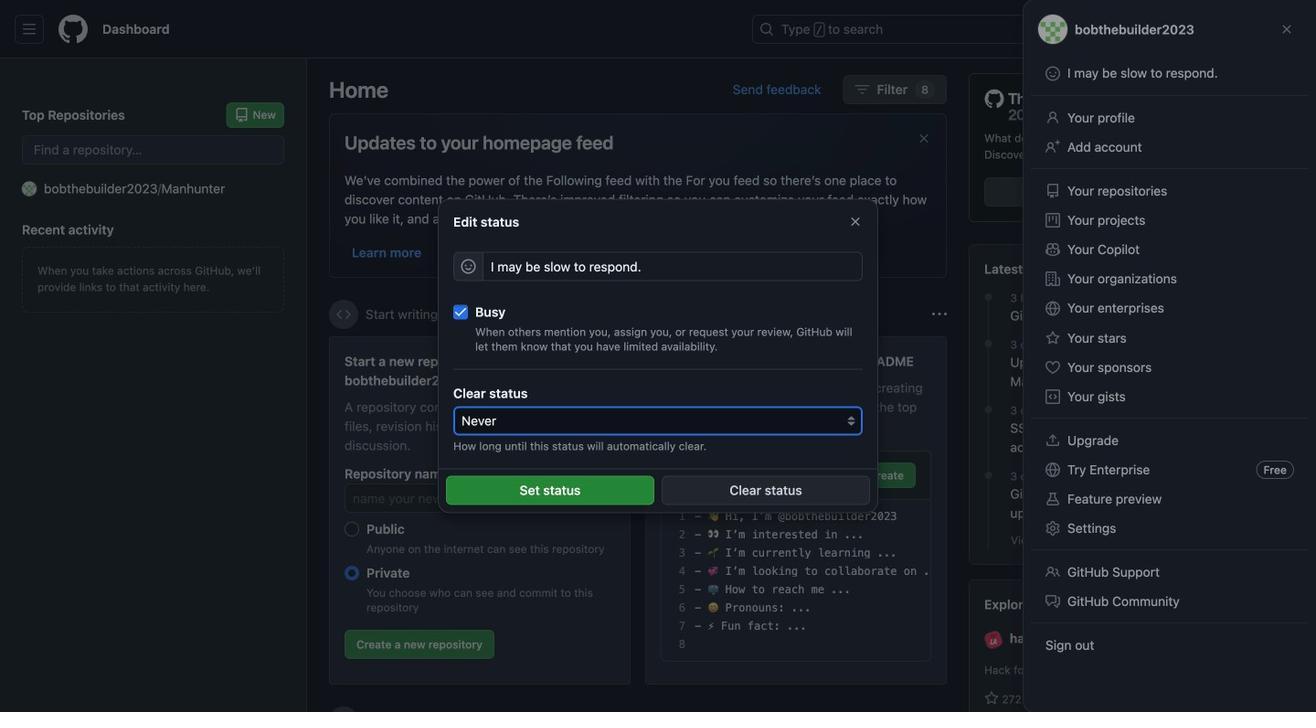 Task type: vqa. For each thing, say whether or not it's contained in the screenshot.
triangle down icon
yes



Task type: locate. For each thing, give the bounding box(es) containing it.
plus image
[[1107, 22, 1122, 37]]

explore repositories navigation
[[969, 580, 1295, 712]]

0 vertical spatial dot fill image
[[982, 290, 996, 305]]

homepage image
[[59, 15, 88, 44]]

explore element
[[969, 73, 1295, 712]]

3 dot fill image from the top
[[982, 468, 996, 483]]

star image
[[985, 691, 999, 706]]

2 vertical spatial dot fill image
[[982, 468, 996, 483]]

1 vertical spatial dot fill image
[[982, 402, 996, 417]]

command palette image
[[1051, 22, 1065, 37]]

dot fill image
[[982, 337, 996, 351]]

dot fill image
[[982, 290, 996, 305], [982, 402, 996, 417], [982, 468, 996, 483]]

2 dot fill image from the top
[[982, 402, 996, 417]]

account element
[[0, 59, 307, 712]]



Task type: describe. For each thing, give the bounding box(es) containing it.
issue opened image
[[1170, 22, 1185, 37]]

triangle down image
[[1129, 22, 1144, 37]]

1 dot fill image from the top
[[982, 290, 996, 305]]



